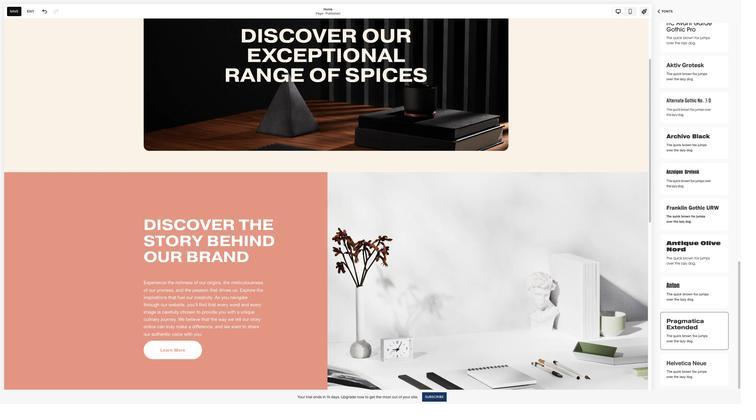 Task type: locate. For each thing, give the bounding box(es) containing it.
2 the quick brown fox jumps over the lazy dog. from the top
[[667, 107, 712, 117]]

itc
[[667, 19, 675, 27]]

quick down extended
[[674, 335, 682, 338]]

quick down helvetica
[[674, 370, 682, 374]]

exit button
[[24, 7, 37, 16]]

dog. down extended
[[687, 340, 694, 344]]

lazy for anzeigen
[[672, 184, 678, 188]]

gothic left no.
[[685, 98, 697, 104]]

lazy for archivo
[[680, 148, 686, 153]]

helvetica
[[667, 360, 692, 367]]

over for anzeigen grotesk
[[705, 179, 711, 183]]

most
[[383, 395, 391, 400]]

the down the nord
[[675, 262, 681, 266]]

dog. for aktiv
[[687, 77, 694, 81]]

2 vertical spatial gothic
[[689, 205, 706, 212]]

fox for franklin
[[692, 215, 696, 219]]

the down extended
[[667, 335, 673, 338]]

grotesk right the anzeigen
[[685, 169, 700, 176]]

lazy for helvetica
[[680, 376, 686, 379]]

the down 'franklin'
[[667, 215, 672, 219]]

quick inside itc avant garde gothic pro the quick brown fox jumps over the lazy dog.
[[674, 36, 683, 40]]

quick for anzeigen
[[673, 179, 681, 183]]

home page · published
[[316, 7, 341, 15]]

gothic
[[667, 26, 686, 33], [685, 98, 697, 104], [689, 205, 706, 212]]

quick down the archivo in the right of the page
[[674, 143, 682, 148]]

dog. down alternate
[[678, 112, 685, 117]]

lazy for alternate
[[672, 112, 678, 117]]

0 vertical spatial grotesk
[[683, 62, 704, 69]]

lazy up the pragmatica
[[681, 298, 687, 302]]

garde
[[694, 19, 712, 27]]

4 the quick brown fox jumps over the lazy dog. from the top
[[667, 179, 711, 188]]

urw
[[707, 205, 719, 212]]

the quick brown fox jumps over the lazy dog. down helvetica neue
[[667, 370, 707, 379]]

now
[[357, 395, 364, 400]]

the down the anton
[[667, 293, 673, 297]]

over for franklin gothic urw
[[667, 220, 673, 224]]

quick
[[674, 36, 683, 40], [674, 72, 682, 76], [673, 107, 681, 112], [674, 143, 682, 148], [673, 179, 681, 183], [673, 215, 681, 219], [674, 257, 683, 261], [674, 293, 682, 297], [674, 335, 682, 338], [674, 370, 682, 374]]

pragmatica
[[667, 318, 705, 326]]

lazy
[[682, 41, 688, 45], [680, 77, 686, 81], [672, 112, 678, 117], [680, 148, 686, 153], [672, 184, 678, 188], [680, 220, 685, 224], [682, 262, 688, 266], [681, 298, 687, 302], [680, 340, 686, 344], [680, 376, 686, 379]]

trial
[[306, 395, 313, 400]]

lazy for franklin
[[680, 220, 685, 224]]

over for helvetica neue
[[667, 376, 674, 379]]

the for archivo
[[667, 143, 673, 148]]

alternate
[[667, 98, 684, 104]]

brown
[[684, 36, 694, 40], [683, 72, 692, 76], [681, 107, 690, 112], [683, 143, 692, 148], [681, 179, 691, 183], [682, 215, 691, 219], [684, 257, 694, 261], [683, 293, 693, 297], [683, 335, 692, 338], [683, 370, 692, 374]]

anton the quick brown fox jumps over the lazy dog.
[[667, 282, 709, 302]]

save
[[10, 9, 18, 13]]

the down the anzeigen
[[667, 179, 673, 183]]

fox for alternate
[[691, 107, 695, 112]]

jumps for archivo black
[[698, 143, 707, 148]]

dog. up the pragmatica
[[688, 298, 695, 302]]

fox for helvetica
[[693, 370, 697, 374]]

the quick brown fox jumps over the lazy dog. down anzeigen grotesk
[[667, 179, 711, 188]]

jumps inside 'anton the quick brown fox jumps over the lazy dog.'
[[700, 293, 709, 297]]

the quick brown fox jumps over the lazy dog. for aktiv
[[667, 72, 708, 81]]

d
[[709, 98, 712, 104]]

dog. for archivo
[[687, 148, 694, 153]]

the inside 'anton the quick brown fox jumps over the lazy dog.'
[[675, 298, 680, 302]]

5 the from the top
[[667, 179, 673, 183]]

the down alternate
[[667, 107, 673, 112]]

tab list
[[613, 7, 637, 16]]

6 the from the top
[[667, 215, 672, 219]]

lazy inside 'anton the quick brown fox jumps over the lazy dog.'
[[681, 298, 687, 302]]

dog. down anzeigen grotesk
[[678, 184, 685, 188]]

grotesk
[[683, 62, 704, 69], [685, 169, 700, 176]]

lazy down the archivo in the right of the page
[[680, 148, 686, 153]]

3 the from the top
[[667, 107, 673, 112]]

brown for archivo
[[683, 143, 692, 148]]

dog. for alternate
[[678, 112, 685, 117]]

jumps for anzeigen grotesk
[[696, 179, 705, 183]]

get
[[370, 395, 375, 400]]

quick down the nord
[[674, 257, 683, 261]]

brown for franklin
[[682, 215, 691, 219]]

ends
[[313, 395, 322, 400]]

jumps inside itc avant garde gothic pro the quick brown fox jumps over the lazy dog.
[[701, 36, 710, 40]]

antique olive nord
[[667, 240, 721, 254]]

the
[[675, 41, 681, 45], [675, 77, 680, 81], [667, 112, 672, 117], [675, 148, 679, 153], [667, 184, 672, 188], [674, 220, 679, 224], [675, 262, 681, 266], [675, 298, 680, 302], [675, 340, 679, 344], [675, 376, 679, 379], [376, 395, 382, 400]]

3 the quick brown fox jumps over the lazy dog. from the top
[[667, 143, 707, 153]]

avant
[[677, 19, 693, 27]]

lazy down the nord
[[682, 262, 688, 266]]

the quick brown fox jumps over the lazy dog. down franklin gothic urw
[[667, 215, 706, 224]]

quick down 'franklin'
[[673, 215, 681, 219]]

dog. for franklin
[[686, 220, 692, 224]]

dog. down archivo black at the right
[[687, 148, 694, 153]]

1 vertical spatial gothic
[[685, 98, 697, 104]]

the down alternate
[[667, 112, 672, 117]]

antique
[[667, 240, 699, 247]]

1 the quick brown fox jumps over the lazy dog. from the top
[[667, 72, 708, 81]]

dog. down helvetica neue
[[687, 376, 694, 379]]

8 the from the top
[[667, 293, 673, 297]]

jumps
[[701, 36, 710, 40], [699, 72, 708, 76], [696, 107, 705, 112], [698, 143, 707, 148], [696, 179, 705, 183], [697, 215, 706, 219], [701, 257, 710, 261], [700, 293, 709, 297], [699, 335, 708, 338], [698, 370, 707, 374]]

lazy down pro
[[682, 41, 688, 45]]

fox
[[695, 36, 700, 40], [693, 72, 698, 76], [691, 107, 695, 112], [693, 143, 697, 148], [691, 179, 695, 183], [692, 215, 696, 219], [695, 257, 700, 261], [694, 293, 699, 297], [693, 335, 698, 338], [693, 370, 697, 374]]

9 the from the top
[[667, 335, 673, 338]]

quick for aktiv
[[674, 72, 682, 76]]

olive
[[701, 240, 721, 247]]

quick down aktiv
[[674, 72, 682, 76]]

dog. down aktiv grotesk
[[687, 77, 694, 81]]

the quick brown fox jumps over the lazy dog. down antique olive nord
[[667, 257, 710, 266]]

brown for aktiv
[[683, 72, 692, 76]]

4 the from the top
[[667, 143, 673, 148]]

dog. inside itc avant garde gothic pro the quick brown fox jumps over the lazy dog.
[[689, 41, 697, 45]]

over inside itc avant garde gothic pro the quick brown fox jumps over the lazy dog.
[[667, 41, 674, 45]]

the down the anton
[[675, 298, 680, 302]]

0 vertical spatial gothic
[[667, 26, 686, 33]]

dog. down antique olive nord
[[689, 262, 697, 266]]

quick down alternate
[[673, 107, 681, 112]]

the down extended
[[675, 340, 679, 344]]

lazy down helvetica neue
[[680, 376, 686, 379]]

fox for antique
[[695, 257, 700, 261]]

brown inside 'anton the quick brown fox jumps over the lazy dog.'
[[683, 293, 693, 297]]

gothic left the urw
[[689, 205, 706, 212]]

1 the from the top
[[667, 36, 673, 40]]

dog.
[[689, 41, 697, 45], [687, 77, 694, 81], [678, 112, 685, 117], [687, 148, 694, 153], [678, 184, 685, 188], [686, 220, 692, 224], [689, 262, 697, 266], [688, 298, 695, 302], [687, 340, 694, 344], [687, 376, 694, 379]]

fonts
[[662, 9, 673, 13]]

gothic left pro
[[667, 26, 686, 33]]

quick down the anton
[[674, 293, 682, 297]]

the down 'franklin'
[[674, 220, 679, 224]]

the down aktiv
[[667, 72, 673, 76]]

6 the quick brown fox jumps over the lazy dog. from the top
[[667, 257, 710, 266]]

fox inside 'anton the quick brown fox jumps over the lazy dog.'
[[694, 293, 699, 297]]

the quick brown fox jumps over the lazy dog.
[[667, 72, 708, 81], [667, 107, 712, 117], [667, 143, 707, 153], [667, 179, 711, 188], [667, 215, 706, 224], [667, 257, 710, 266], [667, 370, 707, 379]]

dog. down franklin gothic urw
[[686, 220, 692, 224]]

7 the from the top
[[667, 257, 673, 261]]

brown for helvetica
[[683, 370, 692, 374]]

dog. for antique
[[689, 262, 697, 266]]

gothic for alternate
[[685, 98, 697, 104]]

site.
[[411, 395, 418, 400]]

lazy down alternate
[[672, 112, 678, 117]]

grotesk right aktiv
[[683, 62, 704, 69]]

the
[[667, 36, 673, 40], [667, 72, 673, 76], [667, 107, 673, 112], [667, 143, 673, 148], [667, 179, 673, 183], [667, 215, 672, 219], [667, 257, 673, 261], [667, 293, 673, 297], [667, 335, 673, 338], [667, 370, 673, 374]]

the quick brown fox jumps over the lazy dog. down archivo black at the right
[[667, 143, 707, 153]]

fox inside itc avant garde gothic pro the quick brown fox jumps over the lazy dog.
[[695, 36, 700, 40]]

anzeigen
[[667, 169, 683, 176]]

the quick brown fox jumps over the lazy dog. down alternate gothic no. 3 d
[[667, 107, 712, 117]]

dog. inside pragmatica extended the quick brown fox jumps over the lazy dog.
[[687, 340, 694, 344]]

7 the quick brown fox jumps over the lazy dog. from the top
[[667, 370, 707, 379]]

franklin
[[667, 205, 688, 212]]

lazy down extended
[[680, 340, 686, 344]]

dog. down pro
[[689, 41, 697, 45]]

gothic inside itc avant garde gothic pro the quick brown fox jumps over the lazy dog.
[[667, 26, 686, 33]]

quick inside pragmatica extended the quick brown fox jumps over the lazy dog.
[[674, 335, 682, 338]]

the quick brown fox jumps over the lazy dog. for archivo
[[667, 143, 707, 153]]

the inside 'anton the quick brown fox jumps over the lazy dog.'
[[667, 293, 673, 297]]

2 the from the top
[[667, 72, 673, 76]]

the down the nord
[[667, 257, 673, 261]]

the quick brown fox jumps over the lazy dog. down aktiv grotesk
[[667, 72, 708, 81]]

the down avant
[[675, 41, 681, 45]]

the down the archivo in the right of the page
[[667, 143, 673, 148]]

over
[[667, 41, 674, 45], [667, 77, 674, 81], [705, 107, 712, 112], [667, 148, 674, 153], [705, 179, 711, 183], [667, 220, 673, 224], [667, 262, 674, 266], [667, 298, 674, 302], [667, 340, 674, 344], [667, 376, 674, 379]]

lazy down the anzeigen
[[672, 184, 678, 188]]

the inside itc avant garde gothic pro the quick brown fox jumps over the lazy dog.
[[675, 41, 681, 45]]

quick down avant
[[674, 36, 683, 40]]

3
[[705, 98, 708, 104]]

5 the quick brown fox jumps over the lazy dog. from the top
[[667, 215, 706, 224]]

quick for alternate
[[673, 107, 681, 112]]

the down itc on the top of page
[[667, 36, 673, 40]]

over inside 'anton the quick brown fox jumps over the lazy dog.'
[[667, 298, 674, 302]]

dog. for anzeigen
[[678, 184, 685, 188]]

grotesk for anzeigen grotesk
[[685, 169, 700, 176]]

gothic for franklin
[[689, 205, 706, 212]]

save button
[[7, 7, 21, 16]]

the down helvetica
[[667, 370, 673, 374]]

archivo
[[667, 134, 691, 140]]

aktiv
[[667, 62, 681, 69]]

lazy down aktiv grotesk
[[680, 77, 686, 81]]

dog. for helvetica
[[687, 376, 694, 379]]

1 vertical spatial grotesk
[[685, 169, 700, 176]]

jumps inside pragmatica extended the quick brown fox jumps over the lazy dog.
[[699, 335, 708, 338]]

quick down the anzeigen
[[673, 179, 681, 183]]

10 the from the top
[[667, 370, 673, 374]]

brown inside pragmatica extended the quick brown fox jumps over the lazy dog.
[[683, 335, 692, 338]]

fox for anzeigen
[[691, 179, 695, 183]]

lazy down 'franklin'
[[680, 220, 685, 224]]

of
[[399, 395, 402, 400]]



Task type: vqa. For each thing, say whether or not it's contained in the screenshot.
ROC
no



Task type: describe. For each thing, give the bounding box(es) containing it.
dog. inside 'anton the quick brown fox jumps over the lazy dog.'
[[688, 298, 695, 302]]

the down the archivo in the right of the page
[[675, 148, 679, 153]]

exit
[[27, 9, 34, 13]]

alternate gothic no. 3 d
[[667, 98, 712, 104]]

brown for anzeigen
[[681, 179, 691, 183]]

published
[[326, 11, 341, 15]]

jumps for aktiv grotesk
[[699, 72, 708, 76]]

jumps for antique olive nord
[[701, 257, 710, 261]]

the for anzeigen
[[667, 179, 673, 183]]

the quick brown fox jumps over the lazy dog. for helvetica
[[667, 370, 707, 379]]

the for aktiv
[[667, 72, 673, 76]]

lazy inside pragmatica extended the quick brown fox jumps over the lazy dog.
[[680, 340, 686, 344]]

·
[[324, 11, 325, 15]]

your trial ends in 14 days. upgrade now to get the most out of your site.
[[298, 395, 418, 400]]

page
[[316, 11, 324, 15]]

to
[[365, 395, 369, 400]]

over for alternate gothic no. 3 d
[[705, 107, 712, 112]]

14
[[327, 395, 330, 400]]

over for archivo black
[[667, 148, 674, 153]]

the quick brown fox jumps over the lazy dog. for alternate
[[667, 107, 712, 117]]

brown inside itc avant garde gothic pro the quick brown fox jumps over the lazy dog.
[[684, 36, 694, 40]]

pragmatica extended the quick brown fox jumps over the lazy dog.
[[667, 318, 708, 344]]

quick for antique
[[674, 257, 683, 261]]

over inside pragmatica extended the quick brown fox jumps over the lazy dog.
[[667, 340, 674, 344]]

black
[[693, 134, 710, 140]]

days.
[[331, 395, 340, 400]]

the quick brown fox jumps over the lazy dog. for franklin
[[667, 215, 706, 224]]

the quick brown fox jumps over the lazy dog. for anzeigen
[[667, 179, 711, 188]]

helvetica neue
[[667, 360, 707, 367]]

jumps for franklin gothic urw
[[697, 215, 706, 219]]

jumps for alternate gothic no. 3 d
[[696, 107, 705, 112]]

subscribe button
[[423, 393, 447, 402]]

over for antique olive nord
[[667, 262, 674, 266]]

the inside pragmatica extended the quick brown fox jumps over the lazy dog.
[[675, 340, 679, 344]]

archivo black
[[667, 134, 710, 140]]

fox for aktiv
[[693, 72, 698, 76]]

over for aktiv grotesk
[[667, 77, 674, 81]]

quick for archivo
[[674, 143, 682, 148]]

fonts button
[[652, 6, 679, 17]]

the right the get
[[376, 395, 382, 400]]

nord
[[667, 247, 687, 254]]

the down aktiv
[[675, 77, 680, 81]]

your
[[403, 395, 411, 400]]

subscribe
[[425, 395, 444, 399]]

quick for franklin
[[673, 215, 681, 219]]

jumps for helvetica neue
[[698, 370, 707, 374]]

your
[[298, 395, 305, 400]]

itc avant garde gothic pro the quick brown fox jumps over the lazy dog.
[[667, 19, 712, 45]]

the quick brown fox jumps over the lazy dog. for antique
[[667, 257, 710, 266]]

quick inside 'anton the quick brown fox jumps over the lazy dog.'
[[674, 293, 682, 297]]

the for franklin
[[667, 215, 672, 219]]

pro
[[687, 26, 696, 33]]

anzeigen grotesk
[[667, 169, 700, 176]]

neue
[[693, 360, 707, 367]]

brown for antique
[[684, 257, 694, 261]]

the for alternate
[[667, 107, 673, 112]]

home
[[324, 7, 333, 11]]

in
[[323, 395, 326, 400]]

out
[[392, 395, 398, 400]]

brown for alternate
[[681, 107, 690, 112]]

the for helvetica
[[667, 370, 673, 374]]

lazy inside itc avant garde gothic pro the quick brown fox jumps over the lazy dog.
[[682, 41, 688, 45]]

anton
[[667, 282, 680, 290]]

extended
[[667, 324, 698, 332]]

lazy for aktiv
[[680, 77, 686, 81]]

the down helvetica
[[675, 376, 679, 379]]

fox inside pragmatica extended the quick brown fox jumps over the lazy dog.
[[693, 335, 698, 338]]

grotesk for aktiv grotesk
[[683, 62, 704, 69]]

lazy for antique
[[682, 262, 688, 266]]

quick for helvetica
[[674, 370, 682, 374]]

the inside itc avant garde gothic pro the quick brown fox jumps over the lazy dog.
[[667, 36, 673, 40]]

the down the anzeigen
[[667, 184, 672, 188]]

aktiv grotesk
[[667, 62, 704, 69]]

franklin gothic urw
[[667, 205, 719, 212]]

the for antique
[[667, 257, 673, 261]]

upgrade
[[341, 395, 356, 400]]

the inside pragmatica extended the quick brown fox jumps over the lazy dog.
[[667, 335, 673, 338]]

no.
[[698, 98, 704, 104]]

fox for archivo
[[693, 143, 697, 148]]



